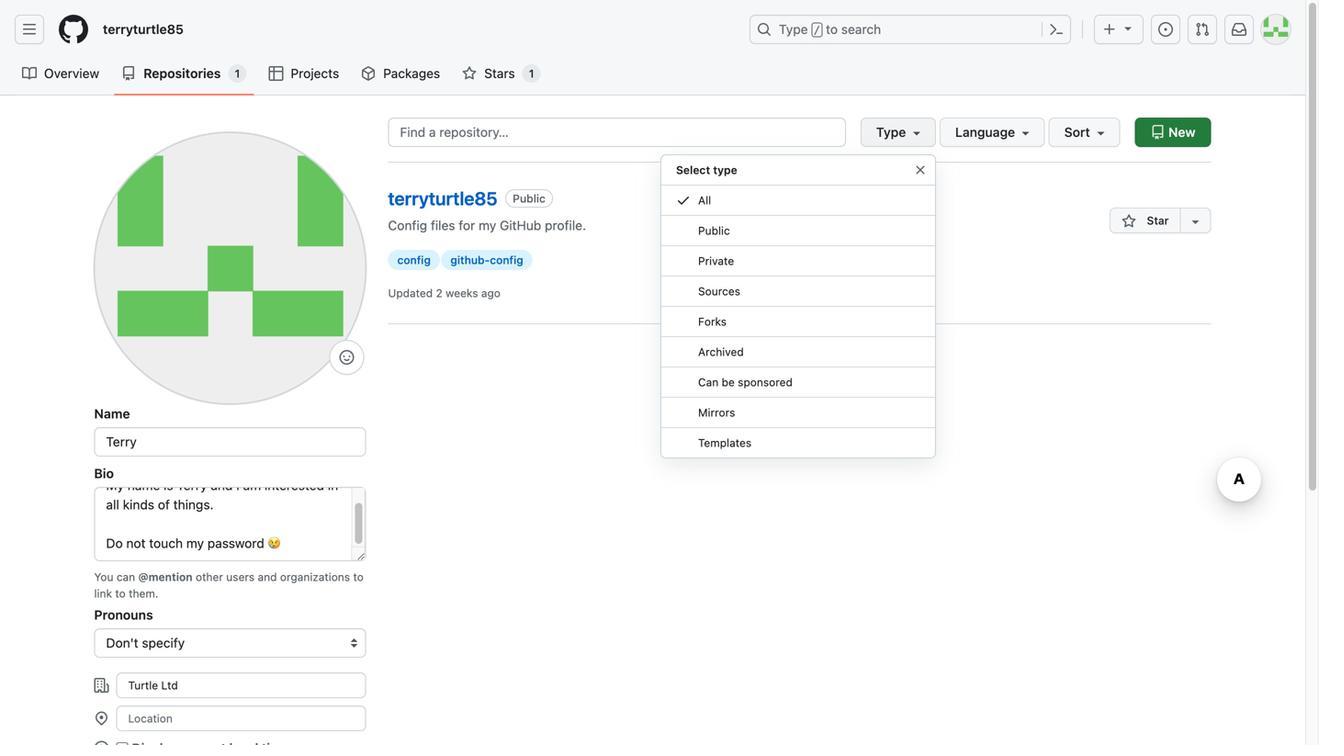 Task type: describe. For each thing, give the bounding box(es) containing it.
other
[[196, 571, 223, 583]]

sponsored
[[738, 376, 793, 389]]

all
[[698, 194, 711, 207]]

2 vertical spatial to
[[115, 587, 126, 600]]

all radio item
[[662, 186, 935, 216]]

git pull request image
[[1195, 22, 1210, 37]]

1 vertical spatial terryturtle85 link
[[388, 187, 498, 209]]

location image
[[94, 711, 109, 726]]

can
[[698, 376, 719, 389]]

star
[[1144, 214, 1169, 227]]

ago
[[481, 287, 501, 300]]

0 vertical spatial terryturtle85
[[103, 22, 184, 37]]

clock image
[[94, 741, 109, 745]]

type / to search
[[779, 22, 881, 37]]

can be sponsored
[[698, 376, 793, 389]]

0 vertical spatial repo image
[[121, 66, 136, 81]]

Find a repository… search field
[[388, 118, 846, 147]]

plus image
[[1103, 22, 1117, 37]]

be
[[722, 376, 735, 389]]

smiley image
[[340, 350, 354, 365]]

can
[[117, 571, 135, 583]]

sort
[[1065, 125, 1090, 140]]

notifications image
[[1232, 22, 1247, 37]]

sort button
[[1049, 118, 1120, 147]]

1 for stars
[[529, 67, 534, 80]]

type for type
[[876, 125, 906, 140]]

@mention
[[138, 571, 193, 583]]

2
[[436, 287, 443, 300]]

0 vertical spatial public
[[513, 192, 546, 205]]

0 horizontal spatial terryturtle85 link
[[96, 15, 191, 44]]

Company field
[[116, 673, 366, 698]]

pronouns
[[94, 607, 153, 623]]

2 config from the left
[[490, 254, 523, 266]]

github
[[500, 218, 541, 233]]

public inside repositories search box
[[698, 224, 730, 237]]

and
[[258, 571, 277, 583]]

projects link
[[261, 60, 347, 87]]

them.
[[129, 587, 158, 600]]

mirrors
[[698, 406, 735, 419]]

sources
[[698, 285, 741, 298]]

1 config from the left
[[397, 254, 431, 266]]

select
[[676, 164, 710, 176]]

issue opened image
[[1159, 22, 1173, 37]]

/
[[814, 24, 820, 37]]

weeks
[[446, 287, 478, 300]]

add this repository to a list image
[[1189, 214, 1203, 229]]

packages link
[[354, 60, 448, 87]]

users
[[226, 571, 255, 583]]

stars
[[484, 66, 515, 81]]

1 vertical spatial to
[[353, 571, 364, 583]]

config
[[388, 218, 427, 233]]

organization image
[[94, 678, 109, 693]]



Task type: vqa. For each thing, say whether or not it's contained in the screenshot.
the bottom 'git pull request' icon
no



Task type: locate. For each thing, give the bounding box(es) containing it.
0 horizontal spatial 1
[[235, 67, 240, 80]]

0 horizontal spatial to
[[115, 587, 126, 600]]

0 horizontal spatial repo image
[[121, 66, 136, 81]]

1 vertical spatial type
[[876, 125, 906, 140]]

templates
[[698, 436, 752, 449]]

archived
[[698, 345, 744, 358]]

0 horizontal spatial public
[[513, 192, 546, 205]]

package image
[[361, 66, 376, 81]]

star image left stars
[[462, 66, 477, 81]]

0 vertical spatial star image
[[462, 66, 477, 81]]

you
[[94, 571, 113, 583]]

Repositories search field
[[388, 118, 1120, 473]]

1 vertical spatial repo image
[[1151, 125, 1166, 140]]

0 vertical spatial to
[[826, 22, 838, 37]]

select type
[[676, 164, 738, 176]]

public up github at the left top
[[513, 192, 546, 205]]

star button
[[1110, 207, 1180, 233]]

overview
[[44, 66, 99, 81]]

overview link
[[15, 60, 107, 87]]

1 vertical spatial public
[[698, 224, 730, 237]]

type for type / to search
[[779, 22, 808, 37]]

0 horizontal spatial star image
[[462, 66, 477, 81]]

type inside the type popup button
[[876, 125, 906, 140]]

2 1 from the left
[[529, 67, 534, 80]]

config
[[397, 254, 431, 266], [490, 254, 523, 266]]

repo image right sort popup button
[[1151, 125, 1166, 140]]

repo image left repositories
[[121, 66, 136, 81]]

private
[[698, 255, 734, 267]]

terryturtle85 up repositories
[[103, 22, 184, 37]]

config up ago
[[490, 254, 523, 266]]

config up updated on the left top of page
[[397, 254, 431, 266]]

public up private
[[698, 224, 730, 237]]

to right link
[[115, 587, 126, 600]]

0 horizontal spatial terryturtle85
[[103, 22, 184, 37]]

github-config
[[451, 254, 523, 266]]

bio
[[94, 466, 114, 481]]

search
[[842, 22, 881, 37]]

command palette image
[[1049, 22, 1064, 37]]

new link
[[1135, 118, 1212, 147]]

forks
[[698, 315, 727, 328]]

terryturtle85 up files
[[388, 187, 498, 209]]

2 horizontal spatial to
[[826, 22, 838, 37]]

1 horizontal spatial terryturtle85
[[388, 187, 498, 209]]

files
[[431, 218, 455, 233]]

1 horizontal spatial repo image
[[1151, 125, 1166, 140]]

1 horizontal spatial public
[[698, 224, 730, 237]]

0 vertical spatial type
[[779, 22, 808, 37]]

1 horizontal spatial config
[[490, 254, 523, 266]]

1 horizontal spatial to
[[353, 571, 364, 583]]

projects
[[291, 66, 339, 81]]

repo image inside new link
[[1151, 125, 1166, 140]]

new
[[1166, 125, 1196, 140]]

for
[[459, 218, 475, 233]]

Bio text field
[[94, 487, 366, 561]]

1 for repositories
[[235, 67, 240, 80]]

star image left 'star'
[[1122, 214, 1137, 229]]

to right organizations
[[353, 571, 364, 583]]

terryturtle85 link up repositories
[[96, 15, 191, 44]]

to
[[826, 22, 838, 37], [353, 571, 364, 583], [115, 587, 126, 600]]

link
[[94, 587, 112, 600]]

name
[[94, 406, 130, 421]]

other users and organizations to link to them.
[[94, 571, 364, 600]]

type button
[[861, 118, 936, 147]]

profile.
[[545, 218, 586, 233]]

star image
[[462, 66, 477, 81], [1122, 214, 1137, 229]]

Location field
[[116, 706, 366, 731]]

language
[[956, 125, 1015, 140]]

star image for star
[[1122, 214, 1137, 229]]

config link
[[388, 250, 440, 270]]

0 horizontal spatial config
[[397, 254, 431, 266]]

0 horizontal spatial type
[[779, 22, 808, 37]]

Name field
[[94, 427, 366, 457]]

1 horizontal spatial star image
[[1122, 214, 1137, 229]]

updated
[[388, 287, 433, 300]]

repositories
[[144, 66, 221, 81]]

change your avatar image
[[94, 132, 366, 404]]

check image
[[676, 193, 691, 208]]

0 vertical spatial terryturtle85 link
[[96, 15, 191, 44]]

github-config link
[[441, 250, 533, 270]]

1 horizontal spatial terryturtle85 link
[[388, 187, 498, 209]]

terryturtle85
[[103, 22, 184, 37], [388, 187, 498, 209]]

1 vertical spatial star image
[[1122, 214, 1137, 229]]

packages
[[383, 66, 440, 81]]

terryturtle85 link
[[96, 15, 191, 44], [388, 187, 498, 209]]

you can @mention
[[94, 571, 193, 583]]

homepage image
[[59, 15, 88, 44]]

close menu image
[[913, 163, 928, 177]]

github-
[[451, 254, 490, 266]]

1 right stars
[[529, 67, 534, 80]]

Display current local time checkbox
[[116, 742, 128, 745]]

language button
[[940, 118, 1045, 147]]

book image
[[22, 66, 37, 81]]

table image
[[269, 66, 283, 81]]

type
[[779, 22, 808, 37], [876, 125, 906, 140]]

config files for my github profile.
[[388, 218, 586, 233]]

star image for stars
[[462, 66, 477, 81]]

repo image
[[121, 66, 136, 81], [1151, 125, 1166, 140]]

organizations
[[280, 571, 350, 583]]

1
[[235, 67, 240, 80], [529, 67, 534, 80]]

updated 2 weeks ago
[[388, 287, 501, 300]]

1 vertical spatial terryturtle85
[[388, 187, 498, 209]]

terryturtle85 link up files
[[388, 187, 498, 209]]

type
[[713, 164, 738, 176]]

to right '/'
[[826, 22, 838, 37]]

triangle down image
[[1121, 21, 1136, 35]]

1 left 'table' image in the top left of the page
[[235, 67, 240, 80]]

1 horizontal spatial 1
[[529, 67, 534, 80]]

my
[[479, 218, 496, 233]]

public
[[513, 192, 546, 205], [698, 224, 730, 237]]

1 horizontal spatial type
[[876, 125, 906, 140]]

1 1 from the left
[[235, 67, 240, 80]]

star image inside button
[[1122, 214, 1137, 229]]



